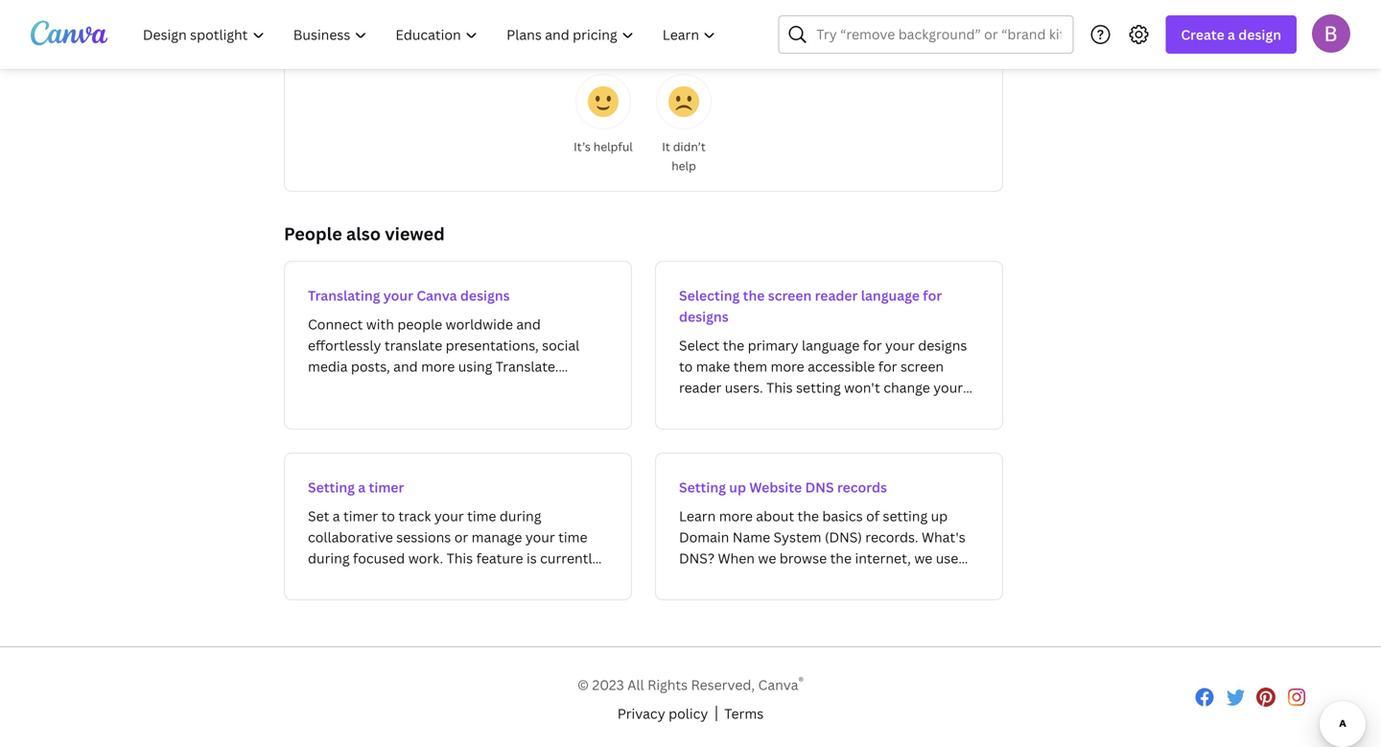 Task type: locate. For each thing, give the bounding box(es) containing it.
all
[[628, 676, 645, 694]]

0 horizontal spatial setting
[[308, 478, 355, 497]]

2023
[[593, 676, 624, 694]]

1 horizontal spatial canva
[[759, 676, 799, 694]]

1 horizontal spatial designs
[[679, 308, 729, 326]]

the
[[743, 286, 765, 305]]

policy
[[669, 705, 709, 723]]

designs right your
[[461, 286, 510, 305]]

translating your canva designs
[[308, 286, 510, 305]]

1 horizontal spatial setting
[[679, 478, 726, 497]]

a left design
[[1228, 25, 1236, 44]]

also
[[346, 222, 381, 246]]

1 vertical spatial canva
[[759, 676, 799, 694]]

setting a timer
[[308, 478, 404, 497]]

canva right your
[[417, 286, 457, 305]]

viewed
[[385, 222, 445, 246]]

designs inside selecting the screen reader language for designs
[[679, 308, 729, 326]]

setting inside setting up website dns records link
[[679, 478, 726, 497]]

up
[[730, 478, 747, 497]]

setting left up on the right of the page
[[679, 478, 726, 497]]

setting left timer
[[308, 478, 355, 497]]

1 setting from the left
[[308, 478, 355, 497]]

1 vertical spatial a
[[358, 478, 366, 497]]

0 horizontal spatial designs
[[461, 286, 510, 305]]

1 horizontal spatial a
[[1228, 25, 1236, 44]]

1 vertical spatial designs
[[679, 308, 729, 326]]

terms
[[725, 705, 764, 723]]

a inside dropdown button
[[1228, 25, 1236, 44]]

0 vertical spatial canva
[[417, 286, 457, 305]]

selecting the screen reader language for designs link
[[655, 261, 1004, 430]]

translating your canva designs link
[[284, 261, 632, 430]]

a for create
[[1228, 25, 1236, 44]]

designs
[[461, 286, 510, 305], [679, 308, 729, 326]]

setting up website dns records
[[679, 478, 888, 497]]

helpful
[[594, 139, 633, 155]]

0 vertical spatial designs
[[461, 286, 510, 305]]

it
[[662, 139, 671, 155]]

0 horizontal spatial a
[[358, 478, 366, 497]]

canva
[[417, 286, 457, 305], [759, 676, 799, 694]]

setting inside setting a timer link
[[308, 478, 355, 497]]

©
[[578, 676, 589, 694]]

a
[[1228, 25, 1236, 44], [358, 478, 366, 497]]

screen
[[768, 286, 812, 305]]

terms link
[[725, 704, 764, 725]]

setting
[[308, 478, 355, 497], [679, 478, 726, 497]]

designs down selecting
[[679, 308, 729, 326]]

people
[[284, 222, 342, 246]]

records
[[838, 478, 888, 497]]

timer
[[369, 478, 404, 497]]

0 horizontal spatial canva
[[417, 286, 457, 305]]

setting a timer link
[[284, 453, 632, 601]]

for
[[923, 286, 943, 305]]

website
[[750, 478, 802, 497]]

a for setting
[[358, 478, 366, 497]]

canva up terms
[[759, 676, 799, 694]]

didn't
[[673, 139, 706, 155]]

a left timer
[[358, 478, 366, 497]]

Try "remove background" or "brand kit" search field
[[817, 16, 1062, 53]]

2 setting from the left
[[679, 478, 726, 497]]

0 vertical spatial a
[[1228, 25, 1236, 44]]

😔 image
[[669, 86, 700, 117]]



Task type: describe. For each thing, give the bounding box(es) containing it.
reader
[[815, 286, 858, 305]]

bob builder image
[[1313, 14, 1351, 53]]

translating
[[308, 286, 380, 305]]

rights
[[648, 676, 688, 694]]

it's helpful
[[574, 139, 633, 155]]

🙂 image
[[588, 86, 619, 117]]

people also viewed
[[284, 222, 445, 246]]

dns
[[806, 478, 835, 497]]

create a design button
[[1166, 15, 1298, 54]]

privacy
[[618, 705, 666, 723]]

selecting the screen reader language for designs
[[679, 286, 943, 326]]

setting for setting a timer
[[308, 478, 355, 497]]

language
[[862, 286, 920, 305]]

reserved,
[[692, 676, 755, 694]]

create
[[1182, 25, 1225, 44]]

setting up website dns records link
[[655, 453, 1004, 601]]

selecting
[[679, 286, 740, 305]]

setting for setting up website dns records
[[679, 478, 726, 497]]

privacy policy
[[618, 705, 709, 723]]

top level navigation element
[[131, 15, 733, 54]]

it didn't help
[[662, 139, 706, 174]]

© 2023 all rights reserved, canva ®
[[578, 674, 804, 694]]

your
[[384, 286, 414, 305]]

canva inside '© 2023 all rights reserved, canva ®'
[[759, 676, 799, 694]]

design
[[1239, 25, 1282, 44]]

®
[[799, 674, 804, 689]]

help
[[672, 158, 697, 174]]

privacy policy link
[[618, 704, 709, 725]]

create a design
[[1182, 25, 1282, 44]]

it's
[[574, 139, 591, 155]]

canva inside translating your canva designs link
[[417, 286, 457, 305]]



Task type: vqa. For each thing, say whether or not it's contained in the screenshot.
Spacenow Enterprise and Pro T shirts Print 009 1.ad224d04 IMAGE
no



